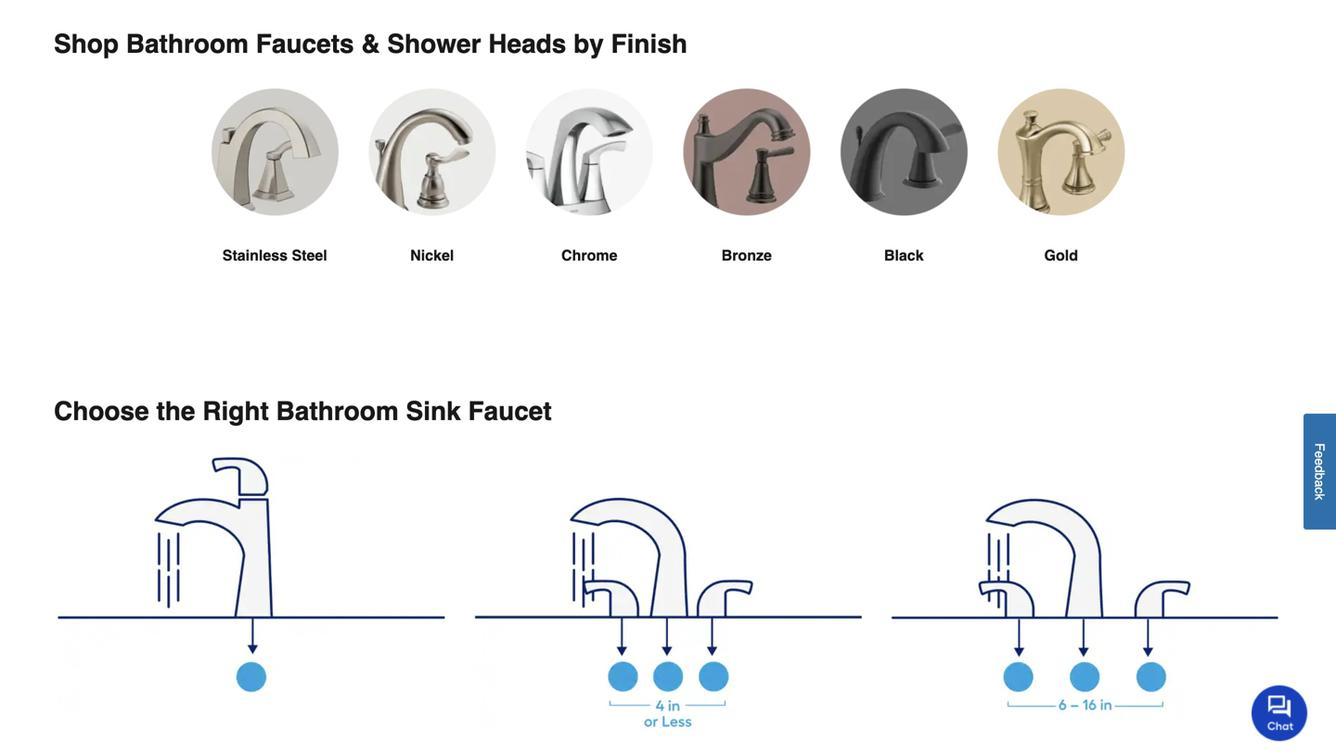 Task type: describe. For each thing, give the bounding box(es) containing it.
choose
[[54, 397, 149, 427]]

heads
[[489, 29, 567, 59]]

a
[[1313, 480, 1328, 488]]

sink
[[406, 397, 461, 427]]

a gold bathroom sink faucet. image
[[998, 89, 1126, 216]]

a graphic of a bathroom sink faucet with a single hole. image
[[58, 456, 445, 733]]

a chrome bathroom sink faucet. image
[[526, 89, 654, 216]]

b
[[1313, 473, 1328, 480]]

gold link
[[998, 89, 1126, 312]]

chat invite button image
[[1252, 685, 1309, 742]]

f e e d b a c k button
[[1304, 414, 1337, 530]]

chrome link
[[526, 89, 654, 312]]

faucets
[[256, 29, 354, 59]]

steel
[[292, 247, 327, 264]]

0 vertical spatial bathroom
[[126, 29, 249, 59]]

stainless steel
[[223, 247, 327, 264]]

2 e from the top
[[1313, 459, 1328, 466]]

a graphic of a widespread bathroom sink faucet with three holes spaced 6 to 16 inches apart. image
[[892, 456, 1279, 733]]



Task type: locate. For each thing, give the bounding box(es) containing it.
bathroom
[[126, 29, 249, 59], [276, 397, 399, 427]]

c
[[1313, 488, 1328, 494]]

a black bathroom sink faucet. image
[[841, 89, 968, 216]]

bronze link
[[683, 89, 811, 312]]

f
[[1313, 443, 1328, 451]]

a bronze bathroom sink faucet. image
[[683, 89, 811, 216]]

chrome
[[562, 247, 618, 264]]

shop bathroom faucets & shower heads by finish
[[54, 29, 688, 59]]

a brushed nickel bathroom sink faucet. image
[[369, 89, 496, 216]]

1 vertical spatial bathroom
[[276, 397, 399, 427]]

f e e d b a c k
[[1313, 443, 1328, 501]]

1 horizontal spatial bathroom
[[276, 397, 399, 427]]

black
[[885, 247, 924, 264]]

k
[[1313, 494, 1328, 501]]

shower
[[387, 29, 481, 59]]

nickel link
[[369, 89, 496, 312]]

&
[[362, 29, 380, 59]]

1 e from the top
[[1313, 451, 1328, 459]]

bronze
[[722, 247, 772, 264]]

nickel
[[411, 247, 454, 264]]

e up d
[[1313, 451, 1328, 459]]

choose the right bathroom sink faucet
[[54, 397, 552, 427]]

shop
[[54, 29, 119, 59]]

0 horizontal spatial bathroom
[[126, 29, 249, 59]]

faucet
[[468, 397, 552, 427]]

e up "b" on the bottom of the page
[[1313, 459, 1328, 466]]

a stainless two-handle bathroom sink faucet. image
[[211, 89, 339, 216]]

right
[[203, 397, 269, 427]]

gold
[[1045, 247, 1079, 264]]

black link
[[841, 89, 968, 312]]

finish
[[611, 29, 688, 59]]

d
[[1313, 466, 1328, 473]]

by
[[574, 29, 604, 59]]

stainless
[[223, 247, 288, 264]]

e
[[1313, 451, 1328, 459], [1313, 459, 1328, 466]]

a graphic of a centerset bathroom sink faucet with three holes spaced 4 inches apart or less. image
[[475, 456, 862, 733]]

the
[[156, 397, 195, 427]]

stainless steel link
[[211, 89, 339, 312]]



Task type: vqa. For each thing, say whether or not it's contained in the screenshot.
shop All Air Purifier... link on the top of page
no



